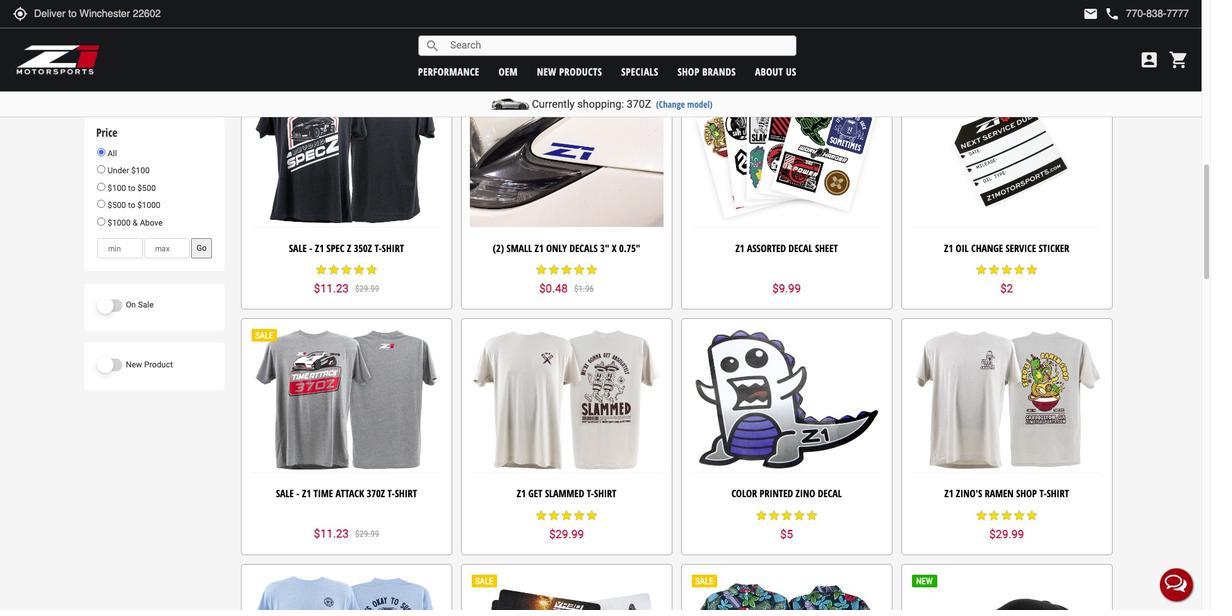 Task type: locate. For each thing, give the bounding box(es) containing it.
$100 down under
[[108, 183, 126, 193]]

$500 down $100 to $500
[[108, 201, 126, 210]]

0 vertical spatial shop
[[678, 65, 700, 79]]

z1 assorted decal sheet
[[736, 241, 838, 255]]

370z right "attack"
[[367, 487, 385, 501]]

$11.23
[[314, 282, 349, 295], [314, 528, 349, 541]]

2 star star star star star $29.99 from the left
[[976, 510, 1039, 541]]

product
[[144, 360, 173, 370]]

1 vertical spatial shop
[[1017, 487, 1037, 501]]

star star star star star $2
[[976, 264, 1039, 295]]

sticker
[[1039, 241, 1070, 255]]

1 vertical spatial $11.23
[[314, 528, 349, 541]]

1 star star star star star from the left
[[315, 18, 378, 30]]

shirt right ramen
[[1047, 487, 1069, 501]]

0 vertical spatial $500
[[137, 183, 156, 193]]

star
[[315, 18, 328, 30], [328, 18, 340, 30], [340, 18, 353, 30], [353, 18, 366, 30], [366, 18, 378, 30], [535, 18, 548, 30], [548, 18, 561, 30], [561, 18, 573, 30], [573, 18, 586, 30], [586, 18, 598, 30], [755, 18, 768, 30], [768, 18, 781, 30], [781, 18, 793, 30], [793, 18, 806, 30], [806, 18, 819, 30], [976, 18, 988, 30], [988, 18, 1001, 30], [1001, 18, 1013, 30], [1013, 18, 1026, 30], [1026, 18, 1039, 30], [315, 264, 328, 276], [328, 264, 340, 276], [340, 264, 353, 276], [353, 264, 366, 276], [366, 264, 378, 276], [535, 264, 548, 276], [548, 264, 561, 276], [561, 264, 573, 276], [573, 264, 586, 276], [586, 264, 598, 276], [976, 264, 988, 276], [988, 264, 1001, 276], [1001, 264, 1013, 276], [1013, 264, 1026, 276], [1026, 264, 1039, 276], [535, 510, 548, 522], [548, 510, 561, 522], [561, 510, 573, 522], [573, 510, 586, 522], [586, 510, 598, 522], [755, 510, 768, 522], [768, 510, 781, 522], [781, 510, 793, 522], [793, 510, 806, 522], [806, 510, 819, 522], [976, 510, 988, 522], [988, 510, 1001, 522], [1001, 510, 1013, 522], [1013, 510, 1026, 522], [1026, 510, 1039, 522]]

1 to from the top
[[128, 183, 135, 193]]

t- right ramen
[[1040, 487, 1047, 501]]

0 vertical spatial sale
[[289, 241, 307, 255]]

products
[[559, 65, 602, 79]]

$100
[[131, 166, 150, 175], [108, 183, 126, 193]]

slammed
[[545, 487, 585, 501]]

None radio
[[97, 165, 106, 174], [97, 183, 106, 191], [97, 165, 106, 174], [97, 183, 106, 191]]

currently shopping: 370z (change model)
[[532, 98, 713, 110]]

0 horizontal spatial $1000
[[108, 218, 131, 228]]

-
[[309, 241, 313, 255], [296, 487, 300, 501]]

sale
[[289, 241, 307, 255], [276, 487, 294, 501]]

0 vertical spatial to
[[128, 183, 135, 193]]

shop right ramen
[[1017, 487, 1037, 501]]

price
[[96, 125, 118, 140]]

0 horizontal spatial star star star star star
[[315, 18, 378, 30]]

$11.23 down the spec
[[314, 282, 349, 295]]

$500
[[137, 183, 156, 193], [108, 201, 126, 210]]

star star star star star $4.99
[[535, 18, 598, 49]]

decal
[[789, 241, 813, 255], [818, 487, 842, 501]]

decal right zino
[[818, 487, 842, 501]]

1 vertical spatial to
[[128, 201, 135, 210]]

$29.99 down "attack"
[[355, 530, 379, 540]]

z1 left the spec
[[315, 241, 324, 255]]

star star star star star $11.23 $29.99
[[314, 264, 379, 295]]

1 horizontal spatial 370z
[[627, 98, 651, 110]]

sale - z1 spec z 350z t-shirt
[[289, 241, 404, 255]]

3"
[[600, 241, 610, 255]]

star star star star star $29.99
[[535, 510, 598, 541], [976, 510, 1039, 541]]

0 vertical spatial -
[[309, 241, 313, 255]]

new products link
[[537, 65, 602, 79]]

1 horizontal spatial star star star star star
[[976, 18, 1039, 30]]

- left time
[[296, 487, 300, 501]]

0 horizontal spatial 370z
[[367, 487, 385, 501]]

new
[[126, 360, 142, 370]]

1 vertical spatial -
[[296, 487, 300, 501]]

0 horizontal spatial -
[[296, 487, 300, 501]]

sheet
[[815, 241, 838, 255]]

star star star star star $6
[[755, 18, 819, 49]]

3 & up image
[[97, 51, 107, 63]]

star star star star star $29.99 down 'z1 zino's ramen shop t-shirt' at the right of the page
[[976, 510, 1039, 541]]

phone link
[[1105, 6, 1189, 21]]

1 horizontal spatial $500
[[137, 183, 156, 193]]

- for time
[[296, 487, 300, 501]]

decal left sheet
[[789, 241, 813, 255]]

model)
[[687, 98, 713, 110]]

2 to from the top
[[128, 201, 135, 210]]

1 horizontal spatial -
[[309, 241, 313, 255]]

0 horizontal spatial $500
[[108, 201, 126, 210]]

Search search field
[[440, 36, 796, 55]]

get
[[528, 487, 543, 501]]

370z left (change
[[627, 98, 651, 110]]

$29.99
[[355, 284, 379, 294], [549, 528, 584, 541], [990, 528, 1025, 541], [355, 530, 379, 540]]

$500 to $1000
[[106, 201, 160, 210]]

about us
[[755, 65, 797, 79]]

star star star star star $29.99 down the z1 get slammed t-shirt
[[535, 510, 598, 541]]

&
[[133, 218, 138, 228]]

0 horizontal spatial decal
[[789, 241, 813, 255]]

1 vertical spatial sale
[[276, 487, 294, 501]]

min number field
[[97, 239, 143, 259]]

1 horizontal spatial star star star star star $29.99
[[976, 510, 1039, 541]]

about us link
[[755, 65, 797, 79]]

z1 left 'oil'
[[945, 241, 954, 255]]

0 horizontal spatial star star star star star $29.99
[[535, 510, 598, 541]]

(2)
[[493, 241, 504, 255]]

my_location
[[13, 6, 28, 21]]

None radio
[[97, 148, 106, 156], [97, 200, 106, 208], [97, 218, 106, 226], [97, 148, 106, 156], [97, 200, 106, 208], [97, 218, 106, 226]]

oem
[[499, 65, 518, 79]]

1 $11.23 from the top
[[314, 282, 349, 295]]

printed
[[760, 487, 793, 501]]

0 vertical spatial $11.23
[[314, 282, 349, 295]]

t- right 350z
[[375, 241, 382, 255]]

(change model) link
[[656, 98, 713, 110]]

$11.23 $29.99
[[314, 528, 379, 541]]

z1 motorsports logo image
[[16, 44, 101, 76]]

shirt
[[382, 241, 404, 255], [395, 487, 417, 501], [594, 487, 617, 501], [1047, 487, 1069, 501]]

$100 up $100 to $500
[[131, 166, 150, 175]]

2 star star star star star from the left
[[976, 18, 1039, 30]]

to down $100 to $500
[[128, 201, 135, 210]]

$1000
[[137, 201, 160, 210], [108, 218, 131, 228]]

(change
[[656, 98, 685, 110]]

shop left brands
[[678, 65, 700, 79]]

0.75"
[[619, 241, 641, 255]]

$100 to $500
[[106, 183, 156, 193]]

2 $11.23 from the top
[[314, 528, 349, 541]]

to for $500
[[128, 201, 135, 210]]

service
[[1006, 241, 1037, 255]]

$1000 & above
[[106, 218, 163, 228]]

$500 up $500 to $1000
[[137, 183, 156, 193]]

$1000 left &
[[108, 218, 131, 228]]

shopping_cart
[[1169, 50, 1189, 70]]

$1000 up above
[[137, 201, 160, 210]]

2 & up image
[[97, 63, 107, 76]]

shirt right "attack"
[[395, 487, 417, 501]]

1 horizontal spatial shop
[[1017, 487, 1037, 501]]

$11.23 down time
[[314, 528, 349, 541]]

1 vertical spatial $500
[[108, 201, 126, 210]]

on
[[126, 301, 136, 310]]

us
[[786, 65, 797, 79]]

under
[[108, 166, 129, 175]]

z1 zino's ramen shop t-shirt
[[945, 487, 1069, 501]]

sale left time
[[276, 487, 294, 501]]

to up $500 to $1000
[[128, 183, 135, 193]]

oil
[[956, 241, 969, 255]]

to
[[128, 183, 135, 193], [128, 201, 135, 210]]

1 horizontal spatial decal
[[818, 487, 842, 501]]

time
[[314, 487, 333, 501]]

0 vertical spatial $100
[[131, 166, 150, 175]]

1 horizontal spatial $1000
[[137, 201, 160, 210]]

ratings
[[96, 18, 129, 33]]

$29.99 down 350z
[[355, 284, 379, 294]]

- left the spec
[[309, 241, 313, 255]]

sale for sale - z1 time attack 370z t-shirt
[[276, 487, 294, 501]]

0 horizontal spatial shop
[[678, 65, 700, 79]]

1 star star star star star $29.99 from the left
[[535, 510, 598, 541]]

0 vertical spatial 370z
[[627, 98, 651, 110]]

star star star star star $0.48 $1.96
[[535, 264, 598, 295]]

0 horizontal spatial $100
[[108, 183, 126, 193]]

star star star star star $29.99 for slammed
[[535, 510, 598, 541]]

sale - z1 time attack 370z t-shirt
[[276, 487, 417, 501]]

max number field
[[144, 239, 190, 259]]

currently
[[532, 98, 575, 110]]

mail link
[[1084, 6, 1099, 21]]

sale left the spec
[[289, 241, 307, 255]]



Task type: describe. For each thing, give the bounding box(es) containing it.
only
[[546, 241, 567, 255]]

spec
[[327, 241, 345, 255]]

star star star star star $5
[[755, 510, 819, 541]]

1 vertical spatial $1000
[[108, 218, 131, 228]]

mail
[[1084, 6, 1099, 21]]

all
[[106, 149, 117, 158]]

change
[[972, 241, 1003, 255]]

t- right slammed
[[587, 487, 594, 501]]

1 vertical spatial decal
[[818, 487, 842, 501]]

brands
[[703, 65, 736, 79]]

search
[[425, 38, 440, 53]]

shirt right slammed
[[594, 487, 617, 501]]

x
[[612, 241, 617, 255]]

to for $100
[[128, 183, 135, 193]]

zino's
[[956, 487, 983, 501]]

$1.96
[[574, 284, 594, 294]]

4 & up image
[[97, 38, 107, 51]]

1 horizontal spatial $100
[[131, 166, 150, 175]]

0 vertical spatial $1000
[[137, 201, 160, 210]]

performance
[[418, 65, 480, 79]]

oem link
[[499, 65, 518, 79]]

z1 oil change service sticker
[[945, 241, 1070, 255]]

$11.23 inside star star star star star $11.23 $29.99
[[314, 282, 349, 295]]

$29.99 inside $11.23 $29.99
[[355, 530, 379, 540]]

about
[[755, 65, 783, 79]]

$29.99 inside star star star star star $11.23 $29.99
[[355, 284, 379, 294]]

z1 left time
[[302, 487, 311, 501]]

star star star star star $29.99 for ramen
[[976, 510, 1039, 541]]

zino
[[796, 487, 816, 501]]

assorted
[[747, 241, 786, 255]]

0 vertical spatial decal
[[789, 241, 813, 255]]

performance link
[[418, 65, 480, 79]]

specials
[[622, 65, 659, 79]]

go
[[197, 244, 207, 253]]

z1 left assorted
[[736, 241, 745, 255]]

$29.99 down the z1 get slammed t-shirt
[[549, 528, 584, 541]]

account_box link
[[1136, 50, 1163, 70]]

above
[[140, 218, 163, 228]]

$9.99
[[773, 282, 801, 295]]

on sale
[[126, 301, 154, 310]]

attack
[[336, 487, 364, 501]]

shop brands
[[678, 65, 736, 79]]

small
[[507, 241, 532, 255]]

z1 left get in the left bottom of the page
[[517, 487, 526, 501]]

color printed zino decal
[[732, 487, 842, 501]]

$5
[[781, 528, 793, 541]]

t- right "attack"
[[388, 487, 395, 501]]

under  $100
[[106, 166, 150, 175]]

account_box
[[1140, 50, 1160, 70]]

$29.99 down 'z1 zino's ramen shop t-shirt' at the right of the page
[[990, 528, 1025, 541]]

z1 left zino's
[[945, 487, 954, 501]]

z
[[347, 241, 351, 255]]

ramen
[[985, 487, 1014, 501]]

$6
[[781, 36, 793, 49]]

z1 left only
[[535, 241, 544, 255]]

$0.48
[[540, 282, 568, 295]]

1 vertical spatial $100
[[108, 183, 126, 193]]

decals
[[570, 241, 598, 255]]

new products
[[537, 65, 602, 79]]

$4.99
[[553, 36, 581, 49]]

specials link
[[622, 65, 659, 79]]

new product
[[126, 360, 173, 370]]

350z
[[354, 241, 372, 255]]

shop brands link
[[678, 65, 736, 79]]

- for spec
[[309, 241, 313, 255]]

color
[[732, 487, 757, 501]]

shopping:
[[578, 98, 624, 110]]

new
[[537, 65, 557, 79]]

1 vertical spatial 370z
[[367, 487, 385, 501]]

shirt right 350z
[[382, 241, 404, 255]]

phone
[[1105, 6, 1120, 21]]

(2) small z1 only decals 3" x 0.75"
[[493, 241, 641, 255]]

sale for sale - z1 spec z 350z t-shirt
[[289, 241, 307, 255]]

sale
[[138, 301, 154, 310]]

go button
[[191, 239, 212, 259]]

shopping_cart link
[[1166, 50, 1189, 70]]

$2
[[1001, 282, 1014, 295]]

mail phone
[[1084, 6, 1120, 21]]

z1 get slammed t-shirt
[[517, 487, 617, 501]]



Task type: vqa. For each thing, say whether or not it's contained in the screenshot.
the
no



